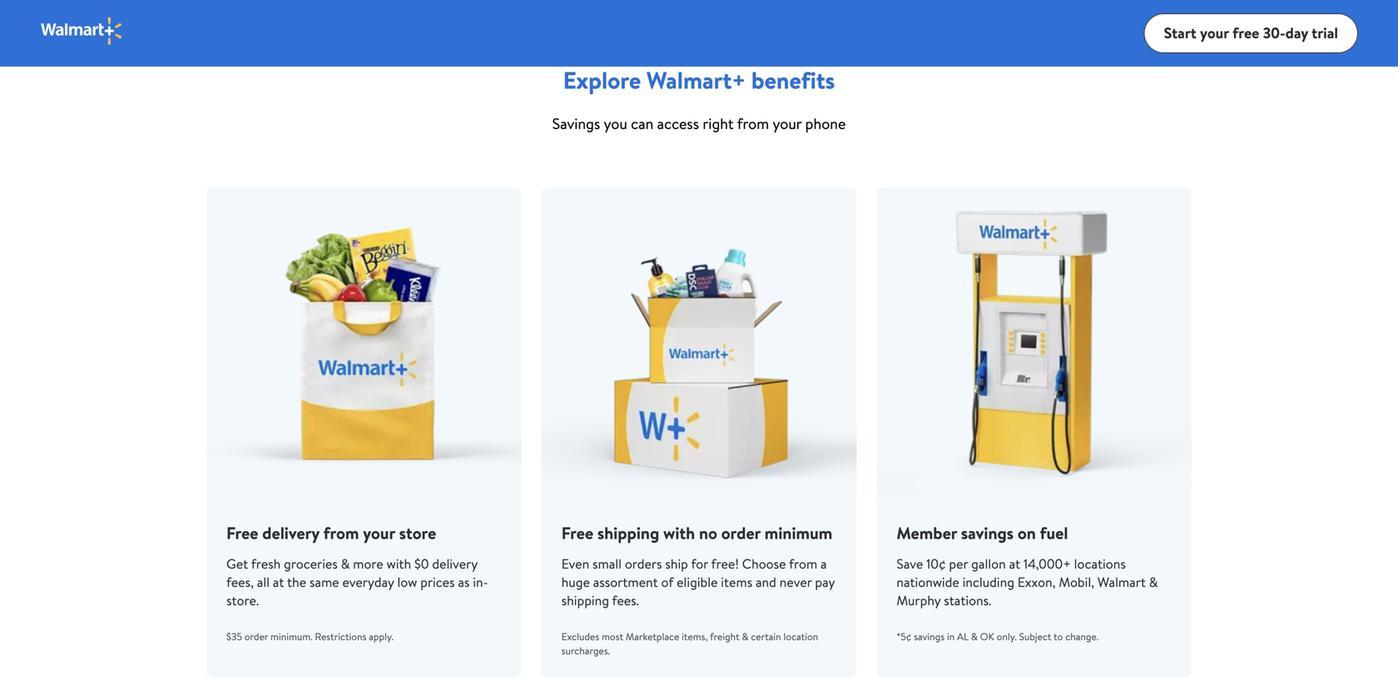 Task type: describe. For each thing, give the bounding box(es) containing it.
choose
[[742, 554, 786, 573]]

store.
[[226, 591, 259, 609]]

and
[[756, 573, 777, 591]]

groceries
[[284, 554, 338, 573]]

ship
[[666, 554, 688, 573]]

save 10¢ per gallon at 14,000+ locations nationwide including exxon, mobil, walmart & murphy stations.
[[897, 554, 1158, 609]]

gallon
[[972, 554, 1006, 573]]

savings for on
[[962, 521, 1014, 545]]

fresh
[[251, 554, 281, 573]]

small
[[593, 554, 622, 573]]

can
[[631, 113, 654, 134]]

most
[[602, 629, 624, 644]]

excludes most marketplace items, freight & certain location surcharges.
[[562, 629, 819, 658]]

free for free shipping with no order minimum
[[562, 521, 594, 545]]

items,
[[682, 629, 708, 644]]

with inside get fresh groceries & more with $0 delivery fees, all at the same everyday low prices as in- store.
[[387, 554, 411, 573]]

free delivery from your store
[[226, 521, 436, 545]]

subject
[[1020, 629, 1052, 644]]

more
[[353, 554, 384, 573]]

fuel
[[1040, 521, 1069, 545]]

from inside even small orders ship for free! choose from a huge assortment of eligible items and never pay shipping fees.
[[789, 554, 818, 573]]

2 w+ image from the left
[[1007, 0, 1299, 20]]

per
[[949, 554, 969, 573]]

member savings on fuel
[[897, 521, 1069, 545]]

start your free 30-day trial button
[[1144, 13, 1359, 53]]

locations
[[1075, 554, 1126, 573]]

walmart
[[1098, 573, 1146, 591]]

ok
[[981, 629, 995, 644]]

minimum
[[765, 521, 833, 545]]

at inside "save 10¢ per gallon at 14,000+ locations nationwide including exxon, mobil, walmart & murphy stations."
[[1010, 554, 1021, 573]]

& inside excludes most marketplace items, freight & certain location surcharges.
[[742, 629, 749, 644]]

& right al
[[971, 629, 978, 644]]

your inside button
[[1201, 23, 1230, 43]]

walmart+
[[647, 64, 746, 96]]

excludes
[[562, 629, 600, 644]]

change.
[[1066, 629, 1099, 644]]

as
[[458, 573, 470, 591]]

& inside "save 10¢ per gallon at 14,000+ locations nationwide including exxon, mobil, walmart & murphy stations."
[[1150, 573, 1158, 591]]

30-
[[1264, 23, 1286, 43]]

member
[[897, 521, 958, 545]]

access
[[657, 113, 699, 134]]

even small orders ship for free! choose from a huge assortment of eligible items and never pay shipping fees.
[[562, 554, 835, 609]]

0 vertical spatial with
[[664, 521, 695, 545]]

at inside get fresh groceries & more with $0 delivery fees, all at the same everyday low prices as in- store.
[[273, 573, 284, 591]]

restrictions
[[315, 629, 367, 644]]

free shipping with no order minimum
[[562, 521, 833, 545]]

walmart+ image
[[40, 16, 124, 46]]

0 vertical spatial shipping
[[598, 521, 660, 545]]

$35 order minimum. restrictions apply.
[[226, 629, 394, 644]]

exxon,
[[1018, 573, 1056, 591]]

savings you can access right from your phone
[[552, 113, 846, 134]]

14,000+
[[1024, 554, 1071, 573]]

fees,
[[226, 573, 254, 591]]

save
[[897, 554, 924, 573]]

all
[[257, 573, 270, 591]]

including
[[963, 573, 1015, 591]]

start your free 30-day trial
[[1164, 23, 1339, 43]]

orders
[[625, 554, 662, 573]]

0 horizontal spatial your
[[363, 521, 395, 545]]

for
[[691, 554, 709, 573]]

freight
[[710, 629, 740, 644]]

1 vertical spatial your
[[773, 113, 802, 134]]

$0
[[415, 554, 429, 573]]

day
[[1286, 23, 1309, 43]]

of
[[661, 573, 674, 591]]

free!
[[712, 554, 739, 573]]

0 vertical spatial from
[[737, 113, 769, 134]]

start
[[1164, 23, 1197, 43]]

no
[[699, 521, 718, 545]]

location
[[784, 629, 819, 644]]

eligible
[[677, 573, 718, 591]]

delivery inside get fresh groceries & more with $0 delivery fees, all at the same everyday low prices as in- store.
[[432, 554, 478, 573]]

0 horizontal spatial from
[[324, 521, 359, 545]]

marketplace
[[626, 629, 680, 644]]

get fresh groceries & more with $0 delivery fees, all at the same everyday low prices as in- store.
[[226, 554, 488, 609]]

trial
[[1312, 23, 1339, 43]]



Task type: locate. For each thing, give the bounding box(es) containing it.
a
[[821, 554, 827, 573]]

from left a
[[789, 554, 818, 573]]

mobil,
[[1059, 573, 1095, 591]]

you
[[604, 113, 628, 134]]

1 vertical spatial from
[[324, 521, 359, 545]]

2 vertical spatial your
[[363, 521, 395, 545]]

free up even
[[562, 521, 594, 545]]

0 horizontal spatial savings
[[914, 629, 945, 644]]

free
[[1233, 23, 1260, 43]]

with left $0
[[387, 554, 411, 573]]

1 horizontal spatial delivery
[[432, 554, 478, 573]]

explore
[[563, 64, 641, 96]]

0 horizontal spatial w+ image
[[100, 0, 391, 20]]

from
[[737, 113, 769, 134], [324, 521, 359, 545], [789, 554, 818, 573]]

1 horizontal spatial with
[[664, 521, 695, 545]]

order right $35
[[245, 629, 268, 644]]

order
[[722, 521, 761, 545], [245, 629, 268, 644]]

1 horizontal spatial w+ image
[[1007, 0, 1299, 20]]

pay
[[815, 573, 835, 591]]

your left free
[[1201, 23, 1230, 43]]

with left no
[[664, 521, 695, 545]]

1 free from the left
[[226, 521, 258, 545]]

2 horizontal spatial your
[[1201, 23, 1230, 43]]

benefits
[[752, 64, 835, 96]]

at right gallon
[[1010, 554, 1021, 573]]

savings up gallon
[[962, 521, 1014, 545]]

savings left in
[[914, 629, 945, 644]]

with
[[664, 521, 695, 545], [387, 554, 411, 573]]

0 vertical spatial delivery
[[262, 521, 320, 545]]

savings for in
[[914, 629, 945, 644]]

2 horizontal spatial from
[[789, 554, 818, 573]]

1 vertical spatial savings
[[914, 629, 945, 644]]

free up get
[[226, 521, 258, 545]]

right
[[703, 113, 734, 134]]

on
[[1018, 521, 1036, 545]]

items
[[721, 573, 753, 591]]

fees.
[[612, 591, 639, 609]]

& right walmart
[[1150, 573, 1158, 591]]

1 horizontal spatial at
[[1010, 554, 1021, 573]]

0 horizontal spatial free
[[226, 521, 258, 545]]

$35
[[226, 629, 242, 644]]

0 vertical spatial your
[[1201, 23, 1230, 43]]

free
[[226, 521, 258, 545], [562, 521, 594, 545]]

prices
[[421, 573, 455, 591]]

shipping up excludes
[[562, 591, 609, 609]]

delivery right $0
[[432, 554, 478, 573]]

everyday
[[343, 573, 394, 591]]

1 horizontal spatial from
[[737, 113, 769, 134]]

1 vertical spatial shipping
[[562, 591, 609, 609]]

your
[[1201, 23, 1230, 43], [773, 113, 802, 134], [363, 521, 395, 545]]

0 horizontal spatial at
[[273, 573, 284, 591]]

shipping up orders
[[598, 521, 660, 545]]

shipping inside even small orders ship for free! choose from a huge assortment of eligible items and never pay shipping fees.
[[562, 591, 609, 609]]

1 vertical spatial order
[[245, 629, 268, 644]]

only.
[[997, 629, 1017, 644]]

1 horizontal spatial savings
[[962, 521, 1014, 545]]

store
[[399, 521, 436, 545]]

1 horizontal spatial your
[[773, 113, 802, 134]]

0 vertical spatial order
[[722, 521, 761, 545]]

to
[[1054, 629, 1064, 644]]

1 vertical spatial with
[[387, 554, 411, 573]]

stations.
[[944, 591, 992, 609]]

low
[[397, 573, 417, 591]]

murphy
[[897, 591, 941, 609]]

your up the more
[[363, 521, 395, 545]]

free for free delivery from your store
[[226, 521, 258, 545]]

apply.
[[369, 629, 394, 644]]

0 horizontal spatial delivery
[[262, 521, 320, 545]]

even
[[562, 554, 590, 573]]

0 horizontal spatial with
[[387, 554, 411, 573]]

from up the more
[[324, 521, 359, 545]]

& left the more
[[341, 554, 350, 573]]

at right all
[[273, 573, 284, 591]]

savings
[[552, 113, 600, 134]]

2 vertical spatial from
[[789, 554, 818, 573]]

in-
[[473, 573, 488, 591]]

get
[[226, 554, 248, 573]]

your left the phone
[[773, 113, 802, 134]]

assortment
[[593, 573, 658, 591]]

10¢
[[927, 554, 946, 573]]

0 vertical spatial savings
[[962, 521, 1014, 545]]

&
[[341, 554, 350, 573], [1150, 573, 1158, 591], [742, 629, 749, 644], [971, 629, 978, 644]]

certain
[[751, 629, 781, 644]]

al
[[958, 629, 969, 644]]

phone
[[806, 113, 846, 134]]

at
[[1010, 554, 1021, 573], [273, 573, 284, 591]]

savings
[[962, 521, 1014, 545], [914, 629, 945, 644]]

0 horizontal spatial order
[[245, 629, 268, 644]]

same
[[310, 573, 339, 591]]

*5¢ savings in al & ok only. subject to change.
[[897, 629, 1099, 644]]

the
[[287, 573, 306, 591]]

huge
[[562, 573, 590, 591]]

1 w+ image from the left
[[100, 0, 391, 20]]

from right right
[[737, 113, 769, 134]]

delivery up groceries
[[262, 521, 320, 545]]

& right freight at the right bottom of the page
[[742, 629, 749, 644]]

2 free from the left
[[562, 521, 594, 545]]

1 vertical spatial delivery
[[432, 554, 478, 573]]

1 horizontal spatial free
[[562, 521, 594, 545]]

nationwide
[[897, 573, 960, 591]]

minimum.
[[271, 629, 313, 644]]

in
[[947, 629, 955, 644]]

never
[[780, 573, 812, 591]]

surcharges.
[[562, 644, 610, 658]]

& inside get fresh groceries & more with $0 delivery fees, all at the same everyday low prices as in- store.
[[341, 554, 350, 573]]

order right no
[[722, 521, 761, 545]]

1 horizontal spatial order
[[722, 521, 761, 545]]

*5¢
[[897, 629, 912, 644]]

w+ image
[[100, 0, 391, 20], [1007, 0, 1299, 20]]

explore walmart+ benefits
[[563, 64, 835, 96]]

delivery
[[262, 521, 320, 545], [432, 554, 478, 573]]



Task type: vqa. For each thing, say whether or not it's contained in the screenshot.


